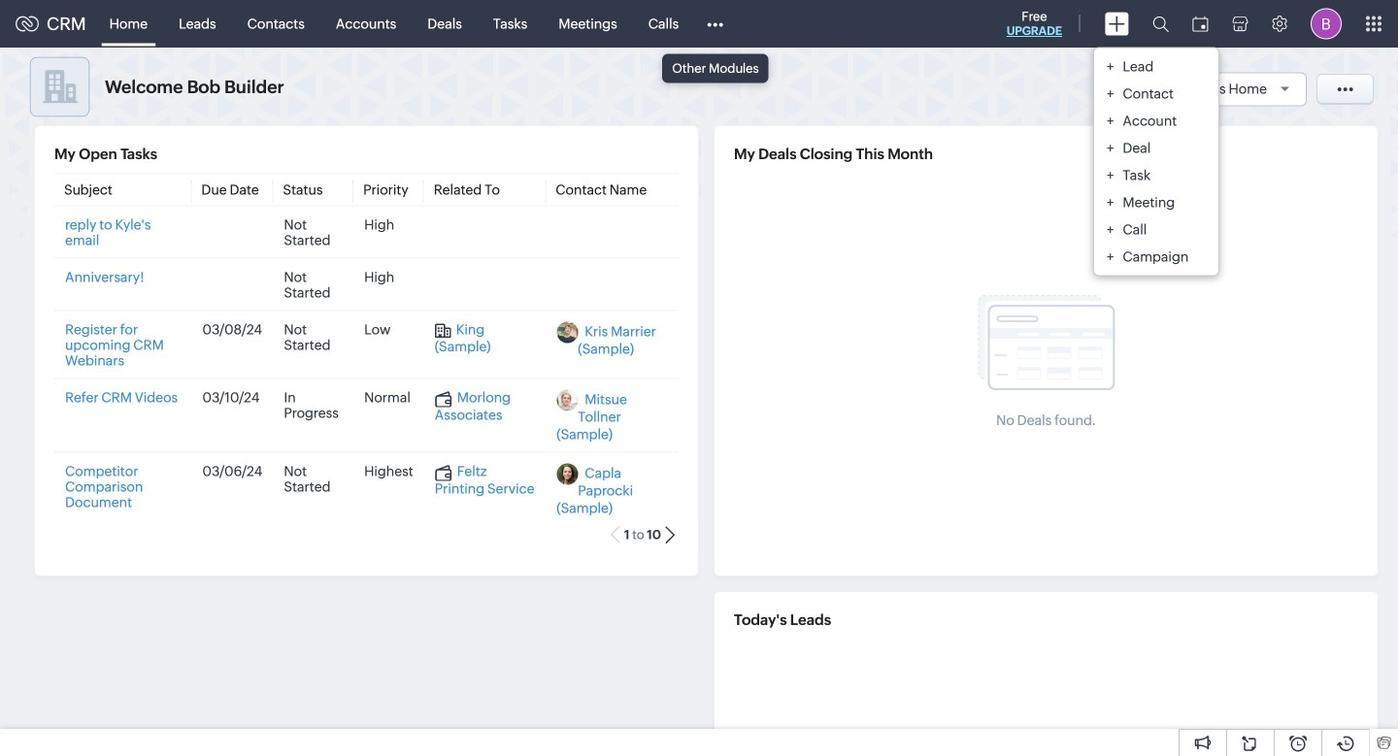 Task type: vqa. For each thing, say whether or not it's contained in the screenshot.
create menu icon
yes



Task type: describe. For each thing, give the bounding box(es) containing it.
search image
[[1153, 16, 1170, 32]]

profile image
[[1311, 8, 1342, 39]]

create menu element
[[1094, 0, 1141, 47]]



Task type: locate. For each thing, give the bounding box(es) containing it.
profile element
[[1300, 0, 1354, 47]]

logo image
[[16, 16, 39, 32]]

search element
[[1141, 0, 1181, 48]]

Other Modules field
[[695, 8, 737, 39]]

create menu image
[[1105, 12, 1130, 35]]

calendar image
[[1193, 16, 1209, 32]]



